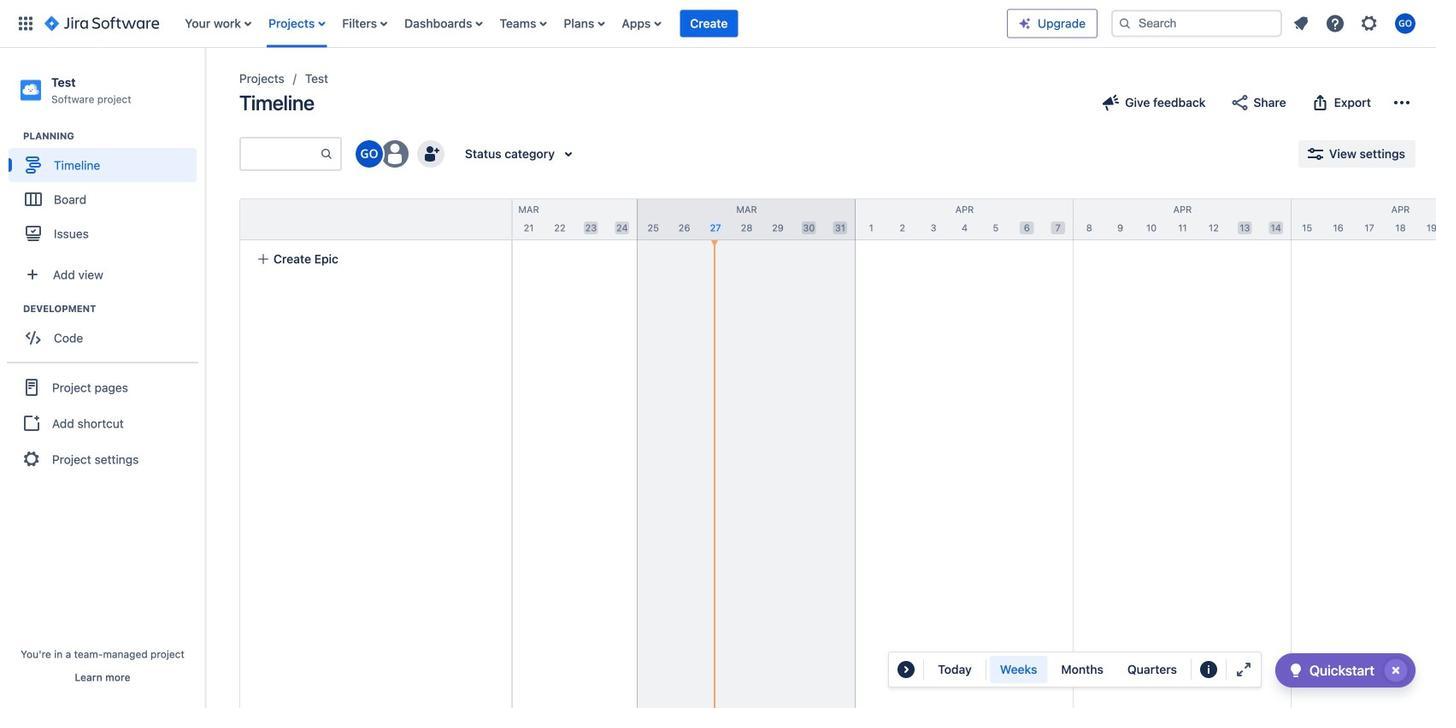Task type: describe. For each thing, give the bounding box(es) containing it.
0 horizontal spatial list
[[176, 0, 1007, 47]]

export icon image
[[1311, 92, 1331, 113]]

development image
[[3, 299, 23, 319]]

add people image
[[421, 144, 441, 164]]

5 column header from the left
[[1074, 199, 1292, 239]]

your profile and settings image
[[1396, 13, 1416, 34]]

notifications image
[[1291, 13, 1312, 34]]

heading for planning icon
[[23, 129, 204, 143]]

4 column header from the left
[[856, 199, 1074, 239]]

settings image
[[1360, 13, 1380, 34]]

timeline grid
[[202, 198, 1437, 708]]

search image
[[1119, 17, 1132, 30]]

3 column header from the left
[[638, 199, 856, 239]]



Task type: vqa. For each thing, say whether or not it's contained in the screenshot.
automations menu button icon
no



Task type: locate. For each thing, give the bounding box(es) containing it.
help image
[[1326, 13, 1346, 34]]

row group
[[239, 198, 511, 240]]

None search field
[[1112, 10, 1283, 37]]

1 column header from the left
[[202, 199, 420, 239]]

banner
[[0, 0, 1437, 48]]

6 column header from the left
[[1292, 199, 1437, 239]]

1 horizontal spatial list
[[1286, 8, 1427, 39]]

0 vertical spatial heading
[[23, 129, 204, 143]]

row
[[240, 199, 511, 240]]

sidebar navigation image
[[186, 68, 224, 103]]

appswitcher icon image
[[15, 13, 36, 34]]

sidebar element
[[0, 48, 205, 708]]

dismiss quickstart image
[[1383, 657, 1410, 684]]

enter full screen image
[[1234, 659, 1255, 680]]

2 column header from the left
[[420, 199, 638, 239]]

1 heading from the top
[[23, 129, 204, 143]]

Search field
[[1112, 10, 1283, 37]]

planning image
[[3, 126, 23, 146]]

heading
[[23, 129, 204, 143], [23, 302, 204, 316]]

primary element
[[10, 0, 1007, 47]]

check image
[[1286, 660, 1307, 681]]

2 heading from the top
[[23, 302, 204, 316]]

heading for development image
[[23, 302, 204, 316]]

row group inside timeline grid
[[239, 198, 511, 240]]

jira software image
[[44, 13, 159, 34], [44, 13, 159, 34]]

Search timeline text field
[[241, 139, 320, 169]]

1 vertical spatial heading
[[23, 302, 204, 316]]

group
[[9, 129, 204, 256], [9, 302, 204, 360], [7, 362, 198, 483], [990, 656, 1188, 683]]

list
[[176, 0, 1007, 47], [1286, 8, 1427, 39]]

legend image
[[1199, 659, 1219, 680]]

row inside row group
[[240, 199, 511, 240]]

list item
[[680, 0, 738, 47]]

column header
[[202, 199, 420, 239], [420, 199, 638, 239], [638, 199, 856, 239], [856, 199, 1074, 239], [1074, 199, 1292, 239], [1292, 199, 1437, 239]]



